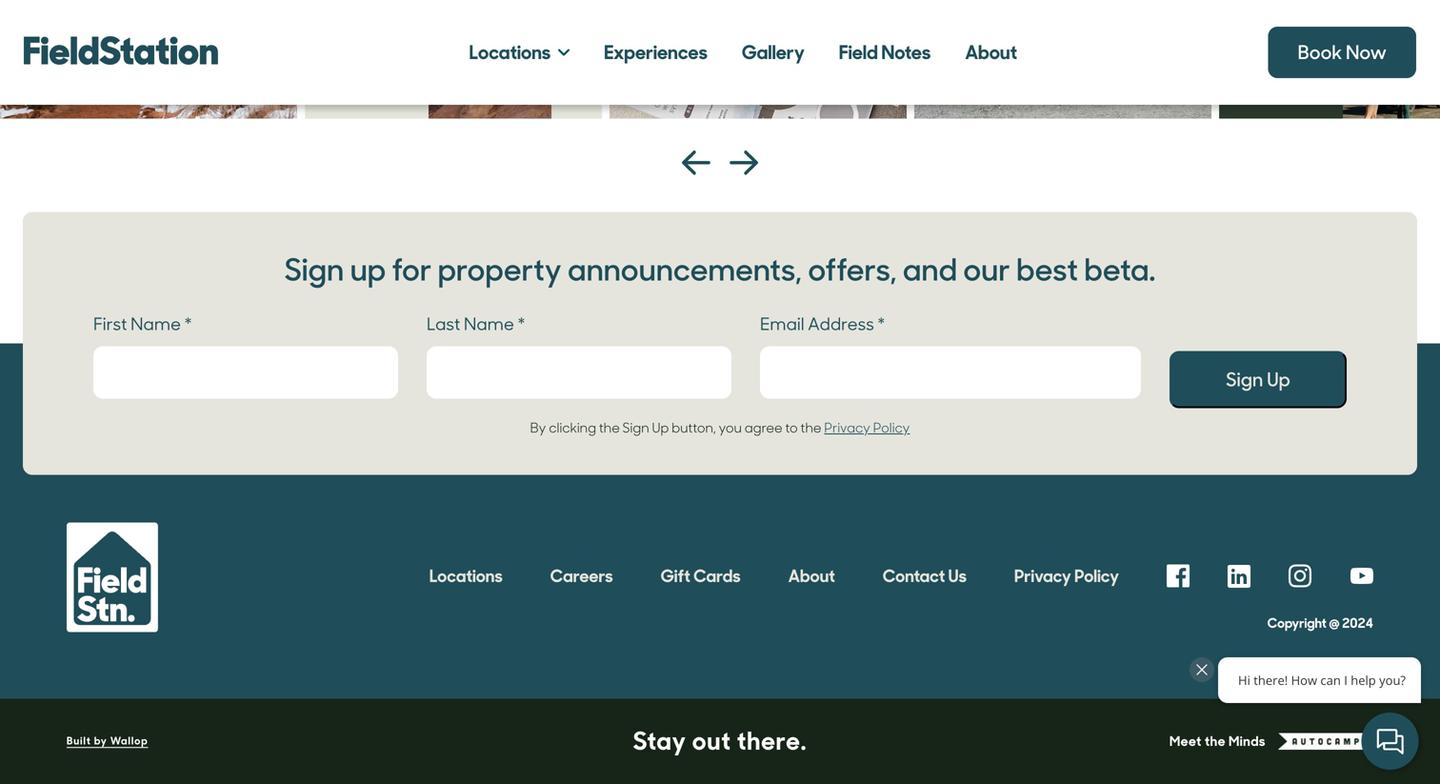 Task type: vqa. For each thing, say whether or not it's contained in the screenshot.
Privacy
yes



Task type: describe. For each thing, give the bounding box(es) containing it.
cards
[[694, 565, 741, 587]]

by clicking the sign up button, you agree to the privacy policy
[[530, 419, 910, 437]]

0 horizontal spatial policy
[[874, 419, 910, 437]]

stay
[[633, 725, 687, 757]]

you
[[719, 419, 742, 437]]

1 horizontal spatial about
[[966, 40, 1018, 65]]

meet the minds link
[[1170, 726, 1374, 757]]

by
[[530, 419, 546, 437]]

1 vertical spatial up
[[652, 419, 669, 437]]

the inside meet the minds link
[[1205, 733, 1226, 750]]

announcements,
[[568, 250, 802, 290]]

sign for sign up
[[1227, 367, 1264, 392]]

field notes link
[[822, 24, 948, 81]]

1 horizontal spatial sign
[[623, 419, 650, 437]]

meet
[[1170, 733, 1202, 750]]

wallop
[[110, 734, 148, 748]]

0 horizontal spatial the
[[599, 419, 620, 437]]

gallery link
[[725, 24, 822, 81]]

0 vertical spatial about link
[[948, 24, 1035, 81]]

locations for careers
[[430, 565, 503, 587]]

locations for experiences
[[469, 40, 551, 65]]

offers,
[[808, 250, 897, 290]]

careers
[[551, 565, 613, 587]]

last name *
[[427, 313, 525, 336]]

meet the minds
[[1170, 733, 1266, 750]]

email address *
[[760, 313, 885, 336]]

email
[[760, 313, 805, 336]]

built by wallop
[[67, 734, 148, 748]]

@
[[1330, 614, 1340, 632]]

sign up for property announcements, offers, and our best beta.
[[285, 250, 1156, 290]]

contact us
[[883, 565, 967, 587]]

Last Name * text field
[[427, 347, 732, 399]]

sign for sign up for property announcements, offers, and our best beta.
[[285, 250, 344, 290]]

copyright @ 2024
[[1268, 614, 1374, 632]]

Email Address * email field
[[760, 347, 1142, 399]]

youtube image
[[1351, 568, 1374, 585]]

and
[[903, 250, 958, 290]]

name for first
[[131, 313, 181, 336]]

brand logo image
[[1279, 726, 1374, 757]]

book
[[1299, 40, 1343, 65]]

gift
[[661, 565, 691, 587]]

gallery
[[742, 40, 805, 65]]

0 vertical spatial field station logo image
[[24, 26, 218, 74]]

built
[[67, 734, 91, 748]]

copyright
[[1268, 614, 1327, 632]]

up inside button
[[1268, 367, 1291, 392]]

name for last
[[464, 313, 515, 336]]

our
[[964, 250, 1011, 290]]

built by wallop link
[[67, 734, 148, 748]]

* for last name *
[[518, 313, 525, 336]]

minds
[[1229, 733, 1266, 750]]

gift cards link
[[661, 565, 741, 588]]



Task type: locate. For each thing, give the bounding box(es) containing it.
there.
[[737, 725, 807, 757]]

privacy
[[825, 419, 871, 437], [1015, 565, 1072, 587]]

linkedin image
[[1228, 565, 1251, 588]]

the right "clicking"
[[599, 419, 620, 437]]

privacy policy
[[1015, 565, 1120, 587]]

*
[[184, 313, 192, 336], [518, 313, 525, 336], [878, 313, 885, 336]]

1 vertical spatial about
[[789, 565, 836, 587]]

0 horizontal spatial *
[[184, 313, 192, 336]]

sign up button
[[1170, 351, 1347, 408]]

2024
[[1343, 614, 1374, 632]]

by
[[94, 734, 107, 748]]

about link right cards
[[789, 565, 836, 588]]

about right cards
[[789, 565, 836, 587]]

* for email address *
[[878, 313, 885, 336]]

0 vertical spatial policy
[[874, 419, 910, 437]]

sign
[[285, 250, 344, 290], [1227, 367, 1264, 392], [623, 419, 650, 437]]

up
[[1268, 367, 1291, 392], [652, 419, 669, 437]]

sign inside button
[[1227, 367, 1264, 392]]

contact
[[883, 565, 946, 587]]

1 horizontal spatial privacy
[[1015, 565, 1072, 587]]

us
[[949, 565, 967, 587]]

agree
[[745, 419, 783, 437]]

locations link for careers
[[430, 565, 503, 588]]

1 horizontal spatial *
[[518, 313, 525, 336]]

stay out there.
[[633, 725, 807, 757]]

best
[[1017, 250, 1079, 290]]

book now link
[[1269, 27, 1417, 78]]

first
[[93, 313, 127, 336]]

locations
[[469, 40, 551, 65], [430, 565, 503, 587]]

arrow left image
[[682, 148, 711, 177]]

notes
[[882, 40, 931, 65]]

privacy right to in the bottom right of the page
[[825, 419, 871, 437]]

policy left the facebook image
[[1075, 565, 1120, 587]]

1 horizontal spatial name
[[464, 313, 515, 336]]

name right first
[[131, 313, 181, 336]]

0 vertical spatial privacy policy link
[[825, 419, 910, 437]]

contact us link
[[883, 565, 967, 588]]

0 horizontal spatial privacy policy link
[[825, 419, 910, 437]]

2 horizontal spatial the
[[1205, 733, 1226, 750]]

1 vertical spatial privacy
[[1015, 565, 1072, 587]]

arrow right image
[[730, 148, 759, 177]]

experiences
[[604, 40, 708, 65]]

about link
[[948, 24, 1035, 81], [789, 565, 836, 588]]

3 * from the left
[[878, 313, 885, 336]]

to
[[786, 419, 798, 437]]

address
[[808, 313, 875, 336]]

0 vertical spatial about
[[966, 40, 1018, 65]]

2 vertical spatial sign
[[623, 419, 650, 437]]

1 vertical spatial policy
[[1075, 565, 1120, 587]]

1 vertical spatial field station logo image
[[67, 523, 158, 632]]

privacy policy link
[[825, 419, 910, 437], [1015, 565, 1120, 588]]

1 vertical spatial locations
[[430, 565, 503, 587]]

button,
[[672, 419, 716, 437]]

policy down email address * email field
[[874, 419, 910, 437]]

* up first name * text field
[[184, 313, 192, 336]]

1 horizontal spatial about link
[[948, 24, 1035, 81]]

name
[[131, 313, 181, 336], [464, 313, 515, 336]]

2 horizontal spatial sign
[[1227, 367, 1264, 392]]

field
[[839, 40, 878, 65]]

gift cards
[[661, 565, 741, 587]]

the right meet
[[1205, 733, 1226, 750]]

field notes
[[839, 40, 931, 65]]

beta.
[[1085, 250, 1156, 290]]

the right to in the bottom right of the page
[[801, 419, 822, 437]]

0 horizontal spatial name
[[131, 313, 181, 336]]

* right address
[[878, 313, 885, 336]]

0 horizontal spatial privacy
[[825, 419, 871, 437]]

0 horizontal spatial about link
[[789, 565, 836, 588]]

for
[[392, 250, 432, 290]]

instagram image
[[1289, 564, 1313, 588]]

0 vertical spatial sign
[[285, 250, 344, 290]]

last
[[427, 313, 461, 336]]

0 horizontal spatial sign
[[285, 250, 344, 290]]

* down "property"
[[518, 313, 525, 336]]

0 horizontal spatial up
[[652, 419, 669, 437]]

1 vertical spatial about link
[[789, 565, 836, 588]]

experiences link
[[587, 24, 725, 81]]

* for first name *
[[184, 313, 192, 336]]

0 vertical spatial up
[[1268, 367, 1291, 392]]

0 horizontal spatial about
[[789, 565, 836, 587]]

policy
[[874, 419, 910, 437], [1075, 565, 1120, 587]]

1 vertical spatial privacy policy link
[[1015, 565, 1120, 588]]

2 name from the left
[[464, 313, 515, 336]]

1 vertical spatial locations link
[[430, 565, 503, 588]]

0 vertical spatial locations link
[[452, 24, 587, 81]]

0 vertical spatial privacy
[[825, 419, 871, 437]]

property
[[438, 250, 562, 290]]

facebook image
[[1167, 564, 1190, 588]]

2 * from the left
[[518, 313, 525, 336]]

1 horizontal spatial policy
[[1075, 565, 1120, 587]]

1 name from the left
[[131, 313, 181, 336]]

locations link
[[452, 24, 587, 81], [430, 565, 503, 588]]

book now
[[1299, 40, 1387, 65]]

name right last
[[464, 313, 515, 336]]

sign up
[[1227, 367, 1291, 392]]

first name *
[[93, 313, 192, 336]]

clicking
[[549, 419, 597, 437]]

out
[[693, 725, 732, 757]]

1 * from the left
[[184, 313, 192, 336]]

now
[[1347, 40, 1387, 65]]

2 horizontal spatial *
[[878, 313, 885, 336]]

1 horizontal spatial privacy policy link
[[1015, 565, 1120, 588]]

locations link for experiences
[[452, 24, 587, 81]]

about
[[966, 40, 1018, 65], [789, 565, 836, 587]]

up
[[350, 250, 386, 290]]

First Name * text field
[[93, 347, 398, 399]]

careers link
[[551, 565, 613, 588]]

about right notes
[[966, 40, 1018, 65]]

1 horizontal spatial the
[[801, 419, 822, 437]]

1 vertical spatial sign
[[1227, 367, 1264, 392]]

privacy right us
[[1015, 565, 1072, 587]]

1 horizontal spatial up
[[1268, 367, 1291, 392]]

about link right notes
[[948, 24, 1035, 81]]

0 vertical spatial locations
[[469, 40, 551, 65]]

the
[[599, 419, 620, 437], [801, 419, 822, 437], [1205, 733, 1226, 750]]

field station logo image
[[24, 26, 218, 74], [67, 523, 158, 632]]



